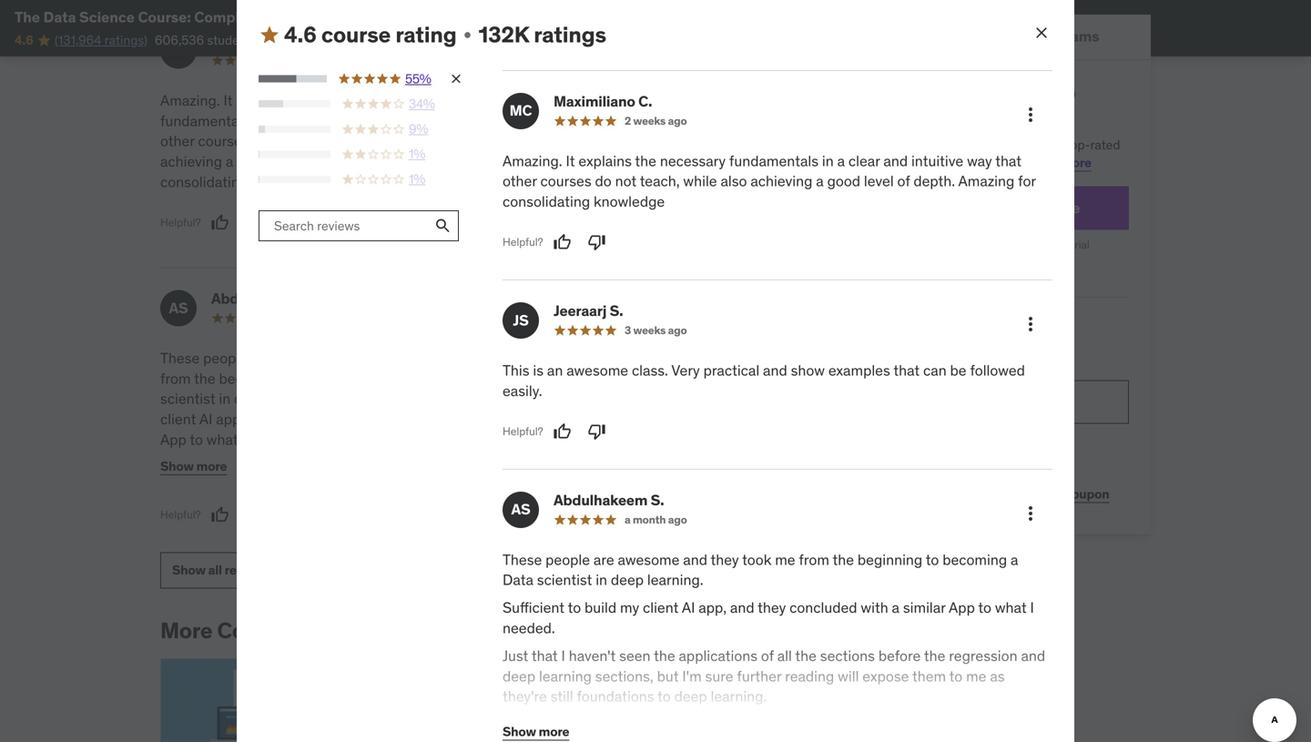 Task type: describe. For each thing, give the bounding box(es) containing it.
this is an awesome class. very practical and show examples that can be followed easily. for mark review by jeeraarj s. as helpful image mark review by jeeraarj s. as unhelpful image
[[494, 91, 779, 130]]

0 vertical spatial jeeraarj s.
[[545, 31, 614, 50]]

way for mark review by maximiliano c. as helpful image
[[398, 111, 423, 130]]

ago for maximiliano c.
[[668, 114, 687, 128]]

show for show more button related to app
[[160, 458, 194, 475]]

teach, for mark review by maximiliano c. as helpful image
[[298, 132, 338, 150]]

be for mark review by jeeraarj s. as helpful icon
[[951, 361, 967, 380]]

these for these people are awesome and they took me from the beginning to becoming a data scientist in deep learning. sufficient to build my client ai app, and they concluded with a similar app to what i needed. just that i haven't seen the applications of all the sections before the regression and deep learning sections, but i'm sure further reading will expose them to me as they're still foundations to deep learning.
[[503, 550, 542, 569]]

but inside these people are awesome and they took me from the beginning to becoming a data scientist in deep learning. sufficient to build my client ai app, and they concluded with a similar app to what i needed. just that i haven't seen the applications of all the sections before the regression and deep learning sections, but i'm sure further reading will expose them to me as they're still foundations to deep learning.
[[657, 667, 679, 686]]

easily. for mark review by jeeraarj s. as helpful image mark review by jeeraarj s. as unhelpful image
[[732, 111, 771, 130]]

sections, inside these people are awesome and they took me from the beginning to becoming a data scientist in deep learning. sufficient to build my client ai app, and they concluded with a similar app to what i needed. just that i haven't seen the applications of all the sections before the regression and deep learning sections, but i'm sure further reading will expose them to me as they're still foundations to deep learning.
[[596, 667, 654, 686]]

me inside these people are awesome and they took me from the beginning to becoming a data scientist in deep learning.
[[433, 349, 453, 367]]

explains for mark review by maximiliano c. as helpful image
[[236, 91, 290, 110]]

this for mark review by jeeraarj s. as helpful icon
[[503, 361, 530, 380]]

awesome inside these people are awesome and they took me from the beginning to becoming a data scientist in deep learning. sufficient to build my client ai app, and they concluded with a similar app to what i needed. just that i haven't seen the applications of all the sections before the regression and deep learning sections, but i'm sure further reading will expose them to me as they're still foundations to deep learning.
[[618, 550, 680, 569]]

i inside sufficient to build my client ai app, and they concluded with a similar app to what i needed.
[[242, 430, 246, 449]]

as inside dialog
[[512, 500, 531, 519]]

plan
[[998, 198, 1028, 217]]

of inside just that i haven't seen the applications of all the sections before the regression and deep learning sections, but i'm sure further reading will expose them to me as they're still foundations to deep learning.
[[268, 451, 280, 469]]

is for mark review by jeeraarj s. as helpful image
[[524, 91, 535, 110]]

foundations inside just that i haven't seen the applications of all the sections before the regression and deep learning sections, but i'm sure further reading will expose them to me as they're still foundations to deep learning.
[[235, 512, 312, 531]]

i inside just that i haven't seen the applications of all the sections before the regression and deep learning sections, but i'm sure further reading will expose them to me as they're still foundations to deep learning.
[[361, 430, 365, 449]]

quality.
[[494, 430, 540, 449]]

plus
[[956, 136, 980, 153]]

still inside just that i haven't seen the applications of all the sections before the regression and deep learning sections, but i'm sure further reading will expose them to me as they're still foundations to deep learning.
[[208, 512, 231, 531]]

amazing. it explains the necessary fundamentals in a clear and intuitive way that other courses do not teach, while also achieving a good level of depth. amazing for consolidating knowledge for mark review by maximiliano c. as helpful icon
[[503, 151, 1036, 211]]

reading inside these people are awesome and they took me from the beginning to becoming a data scientist in deep learning. sufficient to build my client ai app, and they concluded with a similar app to what i needed. just that i haven't seen the applications of all the sections before the regression and deep learning sections, but i'm sure further reading will expose them to me as they're still foundations to deep learning.
[[785, 667, 835, 686]]

"case
[[494, 390, 529, 408]]

as inside these people are awesome and they took me from the beginning to becoming a data scientist in deep learning. sufficient to build my client ai app, and they concluded with a similar app to what i needed. just that i haven't seen the applications of all the sections before the regression and deep learning sections, but i'm sure further reading will expose them to me as they're still foundations to deep learning.
[[990, 667, 1005, 686]]

a inside these people are awesome and they took me from the beginning to becoming a data scientist in deep learning.
[[372, 369, 380, 388]]

is for mark review by jeeraarj s. as helpful icon
[[533, 361, 544, 380]]

achieving for mark review by maximiliano c. as helpful icon
[[751, 172, 813, 191]]

also for mark review by maximiliano c. as helpful image
[[378, 132, 405, 150]]

our
[[1045, 136, 1064, 153]]

1 vertical spatial month
[[633, 513, 666, 527]]

apply
[[1027, 486, 1061, 503]]

1 science from the left
[[79, 8, 135, 26]]

i'm inside these people are awesome and they took me from the beginning to becoming a data scientist in deep learning. sufficient to build my client ai app, and they concluded with a similar app to what i needed. just that i haven't seen the applications of all the sections before the regression and deep learning sections, but i'm sure further reading will expose them to me as they're still foundations to deep learning.
[[683, 667, 702, 686]]

intuitive for mark review by maximiliano c. as helpful icon
[[912, 151, 964, 170]]

haven't inside just that i haven't seen the applications of all the sections before the regression and deep learning sections, but i'm sure further reading will expose them to me as they're still foundations to deep learning.
[[368, 430, 415, 449]]

while for mark review by maximiliano c. as helpful icon
[[684, 172, 717, 191]]

responses
[[631, 532, 698, 551]]

what inside sufficient to build my client ai app, and they concluded with a similar app to what i needed.
[[207, 430, 238, 449]]

1 vertical spatial parts
[[561, 410, 595, 429]]

to inside the first 6 parts are really great, however once you get to the final parts, "deep learning" and "case study" which are supposedly the most important parts the course takes a real dive in quality.
[[545, 369, 558, 388]]

2 vertical spatial for
[[1031, 198, 1050, 217]]

$16.58
[[957, 238, 991, 252]]

1 horizontal spatial just
[[722, 430, 746, 449]]

full
[[948, 462, 965, 476]]

other for mark review by maximiliano c. as helpful icon
[[503, 172, 537, 191]]

practical for mark review by jeeraarj s. as helpful image mark review by jeeraarj s. as unhelpful image
[[695, 91, 751, 110]]

great,
[[663, 349, 701, 367]]

way for mark review by maximiliano c. as helpful icon
[[967, 151, 993, 170]]

before inside these people are awesome and they took me from the beginning to becoming a data scientist in deep learning. sufficient to build my client ai app, and they concluded with a similar app to what i needed. just that i haven't seen the applications of all the sections before the regression and deep learning sections, but i'm sure further reading will expose them to me as they're still foundations to deep learning.
[[879, 647, 921, 665]]

my inside sufficient to build my client ai app, and they concluded with a similar app to what i needed.
[[444, 390, 464, 408]]

show more inside dialog
[[503, 724, 570, 740]]

starting at $16.58 per month after trial
[[903, 238, 1090, 252]]

a inside sufficient to build my client ai app, and they concluded with a similar app to what i needed.
[[410, 410, 417, 429]]

mark review by maximiliano c. as helpful image
[[553, 233, 572, 251]]

gl
[[503, 299, 521, 317]]

2 1% from the top
[[409, 171, 426, 187]]

4.6 course rating
[[284, 21, 457, 48]]

from for these people are awesome and they took me from the beginning to becoming a data scientist in deep learning. sufficient to build my client ai app, and they concluded with a similar app to what i needed. just that i haven't seen the applications of all the sections before the regression and deep learning sections, but i'm sure further reading will expose them to me as they're still foundations to deep learning.
[[799, 550, 830, 569]]

1 vertical spatial jeeraarj
[[554, 302, 607, 320]]

very for mark review by jeeraarj s. as helpful image mark review by jeeraarj s. as unhelpful image
[[663, 91, 691, 110]]

also for mark review by maximiliano c. as helpful icon
[[721, 172, 747, 191]]

more courses by
[[160, 617, 335, 644]]

and inside the first 6 parts are really great, however once you get to the final parts, "deep learning" and "case study" which are supposedly the most important parts the course takes a real dive in quality.
[[761, 369, 786, 388]]

132k ratings
[[479, 21, 607, 48]]

show for mark review by jeeraarj s. as helpful image mark review by jeeraarj s. as unhelpful image
[[494, 111, 528, 130]]

learning. inside these people are awesome and they took me from the beginning to becoming a data scientist in deep learning.
[[271, 390, 327, 408]]

udemy's
[[972, 82, 1045, 105]]

of inside these people are awesome and they took me from the beginning to becoming a data scientist in deep learning. sufficient to build my client ai app, and they concluded with a similar app to what i needed. just that i haven't seen the applications of all the sections before the regression and deep learning sections, but i'm sure further reading will expose them to me as they're still foundations to deep learning.
[[761, 647, 774, 665]]

teams
[[1056, 27, 1100, 45]]

personal inside get this course, plus 11,000+ of our top-rated courses, with personal plan.
[[942, 154, 991, 171]]

first
[[522, 349, 547, 367]]

a month ago
[[625, 513, 687, 527]]

you inside the first 6 parts are really great, however once you get to the final parts, "deep learning" and "case study" which are supposedly the most important parts the course takes a real dive in quality.
[[494, 369, 517, 388]]

leave
[[684, 492, 718, 510]]

build inside sufficient to build my client ai app, and they concluded with a similar app to what i needed.
[[409, 390, 441, 408]]

more
[[160, 617, 213, 644]]

mark review by jeeraarj s. as helpful image
[[553, 422, 572, 441]]

in inside these people are awesome and they took me from the beginning to becoming a data scientist in deep learning. sufficient to build my client ai app, and they concluded with a similar app to what i needed. just that i haven't seen the applications of all the sections before the regression and deep learning sections, but i'm sure further reading will expose them to me as they're still foundations to deep learning.
[[596, 571, 608, 590]]

answered
[[689, 512, 752, 531]]

learn more link
[[1026, 154, 1092, 171]]

depth. for mark review by maximiliano c. as unhelpful icon corresponding to mark review by maximiliano c. as helpful image
[[323, 152, 365, 171]]

steps
[[581, 451, 616, 469]]

you inside some coding related things just stop working, and steps are just completely skipped or go unexplained, making following extremely difficult. when you leave questions they take days to weeks to be answered and are usually unhelpful responses that don't solve issues.
[[658, 492, 681, 510]]

becoming for these people are awesome and they took me from the beginning to becoming a data scientist in deep learning.
[[304, 369, 369, 388]]

do for mark review by maximiliano c. as helpful image
[[253, 132, 269, 150]]

2023
[[435, 8, 470, 26]]

34% button
[[259, 95, 464, 113]]

are up final
[[600, 349, 621, 367]]

try personal plan for free
[[912, 198, 1081, 217]]

show for mark review by jeeraarj s. as unhelpful image for mark review by jeeraarj s. as helpful icon
[[791, 361, 825, 380]]

the for helpful?
[[494, 349, 518, 367]]

applications inside just that i haven't seen the applications of all the sections before the regression and deep learning sections, but i'm sure further reading will expose them to me as they're still foundations to deep learning.
[[185, 451, 264, 469]]

them inside these people are awesome and they took me from the beginning to becoming a data scientist in deep learning. sufficient to build my client ai app, and they concluded with a similar app to what i needed. just that i haven't seen the applications of all the sections before the regression and deep learning sections, but i'm sure further reading will expose them to me as they're still foundations to deep learning.
[[913, 667, 947, 686]]

skipped
[[494, 471, 546, 490]]

l.
[[597, 289, 609, 308]]

people for these people are awesome and they took me from the beginning to becoming a data scientist in deep learning.
[[203, 349, 248, 367]]

30-
[[919, 439, 937, 453]]

mark review by maximiliano c. as helpful image
[[211, 214, 229, 232]]

before inside just that i haven't seen the applications of all the sections before the regression and deep learning sections, but i'm sure further reading will expose them to me as they're still foundations to deep learning.
[[385, 451, 427, 469]]

applications inside these people are awesome and they took me from the beginning to becoming a data scientist in deep learning. sufficient to build my client ai app, and they concluded with a similar app to what i needed. just that i haven't seen the applications of all the sections before the regression and deep learning sections, but i'm sure further reading will expose them to me as they're still foundations to deep learning.
[[679, 647, 758, 665]]

mark review by abdulhakeem s. as helpful image
[[211, 506, 229, 524]]

amazing. for mark review by maximiliano c. as helpful image
[[160, 91, 220, 110]]

questions
[[722, 492, 786, 510]]

sections, inside just that i haven't seen the applications of all the sections before the regression and deep learning sections, but i'm sure further reading will expose them to me as they're still foundations to deep learning.
[[353, 471, 411, 490]]

it for mark review by maximiliano c. as helpful icon
[[566, 151, 575, 170]]

lifetime
[[968, 462, 1008, 476]]

day
[[937, 439, 956, 453]]

mark review by jeeraarj s. as unhelpful image for mark review by jeeraarj s. as helpful icon
[[588, 422, 606, 441]]

rating
[[396, 21, 457, 48]]

supposedly
[[643, 390, 717, 408]]

trial
[[1071, 238, 1090, 252]]

knowledge for mark review by maximiliano c. as helpful image
[[251, 173, 323, 191]]

abdulhakeem s. inside dialog
[[554, 491, 664, 509]]

related
[[629, 430, 675, 449]]

as inside just that i haven't seen the applications of all the sections before the regression and deep learning sections, but i'm sure further reading will expose them to me as they're still foundations to deep learning.
[[445, 492, 460, 510]]

course inside the first 6 parts are really great, however once you get to the final parts, "deep learning" and "case study" which are supposedly the most important parts the course takes a real dive in quality.
[[623, 410, 667, 429]]

c. for mark review by maximiliano c. as helpful icon
[[639, 92, 653, 110]]

examples for mark review by jeeraarj s. as unhelpful image for mark review by jeeraarj s. as helpful icon
[[829, 361, 891, 380]]

further inside just that i haven't seen the applications of all the sections before the regression and deep learning sections, but i'm sure further reading will expose them to me as they're still foundations to deep learning.
[[192, 492, 237, 510]]

132k
[[479, 21, 529, 48]]

knowledge for mark review by maximiliano c. as helpful icon
[[594, 192, 665, 211]]

2 weeks ago
[[625, 114, 687, 128]]

while for mark review by maximiliano c. as helpful image
[[341, 132, 375, 150]]

they're inside these people are awesome and they took me from the beginning to becoming a data scientist in deep learning. sufficient to build my client ai app, and they concluded with a similar app to what i needed. just that i haven't seen the applications of all the sections before the regression and deep learning sections, but i'm sure further reading will expose them to me as they're still foundations to deep learning.
[[503, 687, 547, 706]]

sections inside these people are awesome and they took me from the beginning to becoming a data scientist in deep learning. sufficient to build my client ai app, and they concluded with a similar app to what i needed. just that i haven't seen the applications of all the sections before the regression and deep learning sections, but i'm sure further reading will expose them to me as they're still foundations to deep learning.
[[821, 647, 875, 665]]

deep inside these people are awesome and they took me from the beginning to becoming a data scientist in deep learning.
[[234, 390, 267, 408]]

1 1% from the top
[[409, 146, 426, 162]]

jeeraarj s. inside dialog
[[554, 302, 623, 320]]

take
[[525, 512, 554, 531]]

additional actions for review by maximiliano c. image
[[1020, 104, 1042, 126]]

followed for mark review by jeeraarj s. as helpful image
[[673, 111, 728, 130]]

learning"
[[700, 369, 758, 388]]

practical for mark review by jeeraarj s. as unhelpful image for mark review by jeeraarj s. as helpful icon
[[704, 361, 760, 380]]

0 vertical spatial jeeraarj
[[545, 31, 598, 50]]

amazing for mark review by maximiliano c. as helpful icon mark review by maximiliano c. as unhelpful icon
[[959, 172, 1015, 191]]

helpful? for mark review by george l. as helpful icon
[[494, 508, 534, 522]]

are down parts,
[[619, 390, 639, 408]]

the for more courses by
[[15, 8, 40, 26]]

helpful? for mark review by maximiliano c. as helpful icon
[[503, 235, 543, 249]]

consolidating for mark review by maximiliano c. as helpful image
[[160, 173, 248, 191]]

coding
[[581, 430, 626, 449]]

it for mark review by maximiliano c. as helpful image
[[224, 91, 233, 110]]

30-day money-back guarantee full lifetime access
[[919, 439, 1074, 476]]

took for these people are awesome and they took me from the beginning to becoming a data scientist in deep learning.
[[400, 349, 429, 367]]

weeks for maximiliano c.
[[634, 114, 666, 128]]

9%
[[409, 121, 428, 137]]

which
[[577, 390, 615, 408]]

this inside get this course, plus 11,000+ of our top-rated courses, with personal plan.
[[887, 136, 908, 153]]

ai inside sufficient to build my client ai app, and they concluded with a similar app to what i needed.
[[199, 410, 213, 429]]

0 vertical spatial as
[[169, 299, 188, 317]]

are inside these people are awesome and they took me from the beginning to becoming a data scientist in deep learning. sufficient to build my client ai app, and they concluded with a similar app to what i needed. just that i haven't seen the applications of all the sections before the regression and deep learning sections, but i'm sure further reading will expose them to me as they're still foundations to deep learning.
[[594, 550, 615, 569]]

additional actions for review by abdulhakeem s. image
[[1020, 503, 1042, 525]]

sure inside just that i haven't seen the applications of all the sections before the regression and deep learning sections, but i'm sure further reading will expose them to me as they're still foundations to deep learning.
[[160, 492, 189, 510]]

bootcamp
[[360, 8, 432, 26]]

needed. inside sufficient to build my client ai app, and they concluded with a similar app to what i needed.
[[249, 430, 302, 449]]

data inside these people are awesome and they took me from the beginning to becoming a data scientist in deep learning.
[[383, 369, 414, 388]]

necessary for mark review by maximiliano c. as helpful icon
[[660, 151, 726, 170]]

to inside "subscribe to udemy's top courses"
[[951, 82, 969, 105]]

maximiliano c. for mark review by maximiliano c. as helpful icon
[[554, 92, 653, 110]]

starting
[[903, 238, 942, 252]]

Search reviews text field
[[259, 210, 428, 241]]

these people are awesome and they took me from the beginning to becoming a data scientist in deep learning.
[[160, 349, 453, 408]]

all inside these people are awesome and they took me from the beginning to becoming a data scientist in deep learning. sufficient to build my client ai app, and they concluded with a similar app to what i needed. just that i haven't seen the applications of all the sections before the regression and deep learning sections, but i'm sure further reading will expose them to me as they're still foundations to deep learning.
[[778, 647, 792, 665]]

sure inside these people are awesome and they took me from the beginning to becoming a data scientist in deep learning. sufficient to build my client ai app, and they concluded with a similar app to what i needed. just that i haven't seen the applications of all the sections before the regression and deep learning sections, but i'm sure further reading will expose them to me as they're still foundations to deep learning.
[[706, 667, 734, 686]]

days
[[557, 512, 587, 531]]

regression inside these people are awesome and they took me from the beginning to becoming a data scientist in deep learning. sufficient to build my client ai app, and they concluded with a similar app to what i needed. just that i haven't seen the applications of all the sections before the regression and deep learning sections, but i'm sure further reading will expose them to me as they're still foundations to deep learning.
[[949, 647, 1018, 665]]

0 vertical spatial month
[[1012, 238, 1043, 252]]

course inside dialog
[[321, 21, 391, 48]]

solve
[[494, 553, 527, 572]]

per
[[993, 238, 1009, 252]]

0 horizontal spatial abdulhakeem s.
[[211, 289, 322, 308]]

app, inside these people are awesome and they took me from the beginning to becoming a data scientist in deep learning. sufficient to build my client ai app, and they concluded with a similar app to what i needed. just that i haven't seen the applications of all the sections before the regression and deep learning sections, but i'm sure further reading will expose them to me as they're still foundations to deep learning.
[[699, 599, 727, 617]]

courses inside "subscribe to udemy's top courses"
[[864, 106, 929, 128]]

0 horizontal spatial abdulhakeem
[[211, 289, 305, 308]]

client inside these people are awesome and they took me from the beginning to becoming a data scientist in deep learning. sufficient to build my client ai app, and they concluded with a similar app to what i needed. just that i haven't seen the applications of all the sections before the regression and deep learning sections, but i'm sure further reading will expose them to me as they're still foundations to deep learning.
[[643, 599, 679, 617]]

show more button for or
[[494, 449, 561, 485]]

some coding related things just stop working, and steps are just completely skipped or go unexplained, making following extremely difficult. when you leave questions they take days to weeks to be answered and are usually unhelpful responses that don't solve issues.
[[494, 430, 786, 572]]

back
[[995, 439, 1020, 453]]

easily. for mark review by jeeraarj s. as unhelpful image for mark review by jeeraarj s. as helpful icon
[[503, 382, 543, 400]]

an for mark review by jeeraarj s. as helpful icon
[[547, 361, 563, 380]]

9% button
[[259, 120, 464, 138]]

extremely
[[494, 492, 558, 510]]

34%
[[409, 96, 435, 112]]

0 vertical spatial parts
[[563, 349, 597, 367]]

submit search image
[[434, 217, 452, 235]]

0 horizontal spatial at
[[945, 238, 955, 252]]

level for mark review by maximiliano c. as unhelpful icon corresponding to mark review by maximiliano c. as helpful image
[[274, 152, 304, 171]]

ratings
[[534, 21, 607, 48]]

don't
[[731, 532, 764, 551]]

regression inside just that i haven't seen the applications of all the sections before the regression and deep learning sections, but i'm sure further reading will expose them to me as they're still foundations to deep learning.
[[160, 471, 229, 490]]

be inside some coding related things just stop working, and steps are just completely skipped or go unexplained, making following extremely difficult. when you leave questions they take days to weeks to be answered and are usually unhelpful responses that don't solve issues.
[[669, 512, 685, 531]]

just inside these people are awesome and they took me from the beginning to becoming a data scientist in deep learning. sufficient to build my client ai app, and they concluded with a similar app to what i needed. just that i haven't seen the applications of all the sections before the regression and deep learning sections, but i'm sure further reading will expose them to me as they're still foundations to deep learning.
[[503, 647, 529, 665]]

top-
[[1066, 136, 1091, 153]]

with for courses
[[914, 154, 939, 171]]

not for mark review by maximiliano c. as helpful icon
[[615, 172, 637, 191]]

1 1% button from the top
[[259, 145, 464, 163]]

concluded inside sufficient to build my client ai app, and they concluded with a similar app to what i needed.
[[307, 410, 375, 429]]

1 vertical spatial abdulhakeem
[[554, 491, 648, 509]]

clear for mark review by maximiliano c. as helpful icon
[[849, 151, 880, 170]]

reviews
[[225, 562, 270, 578]]

fundamentals for mark review by maximiliano c. as helpful icon
[[730, 151, 819, 170]]

606,536 students
[[155, 32, 257, 48]]

this is an awesome class. very practical and show examples that can be followed easily. for mark review by jeeraarj s. as unhelpful image for mark review by jeeraarj s. as helpful icon
[[503, 361, 1026, 400]]

app inside sufficient to build my client ai app, and they concluded with a similar app to what i needed.
[[160, 430, 187, 449]]

ago for jeeraarj s.
[[668, 323, 687, 337]]

be for mark review by jeeraarj s. as helpful image
[[653, 111, 670, 130]]

14
[[882, 348, 895, 365]]

maximiliano for mark review by maximiliano c. as helpful icon
[[554, 92, 636, 110]]

will inside just that i haven't seen the applications of all the sections before the regression and deep learning sections, but i'm sure further reading will expose them to me as they're still foundations to deep learning.
[[293, 492, 314, 510]]

left
[[936, 348, 955, 365]]

learning. inside just that i haven't seen the applications of all the sections before the regression and deep learning sections, but i'm sure further reading will expose them to me as they're still foundations to deep learning.
[[369, 512, 424, 531]]

needed. inside these people are awesome and they took me from the beginning to becoming a data scientist in deep learning. sufficient to build my client ai app, and they concluded with a similar app to what i needed. just that i haven't seen the applications of all the sections before the regression and deep learning sections, but i'm sure further reading will expose them to me as they're still foundations to deep learning.
[[503, 619, 555, 638]]

to inside these people are awesome and they took me from the beginning to becoming a data scientist in deep learning.
[[287, 369, 301, 388]]

unexplained,
[[586, 471, 668, 490]]

do for mark review by maximiliano c. as helpful icon
[[595, 172, 612, 191]]

i'm inside just that i haven't seen the applications of all the sections before the regression and deep learning sections, but i'm sure further reading will expose them to me as they're still foundations to deep learning.
[[440, 471, 459, 490]]

the first 6 parts are really great, however once you get to the final parts, "deep learning" and "case study" which are supposedly the most important parts the course takes a real dive in quality.
[[494, 349, 794, 449]]

clear for mark review by maximiliano c. as helpful image
[[280, 111, 311, 130]]

working,
[[494, 451, 549, 469]]

courses for mark review by jeeraarj s. as helpful icon
[[541, 172, 592, 191]]

helpful? for mark review by jeeraarj s. as helpful image
[[494, 154, 534, 168]]

medium image
[[259, 24, 281, 46]]

some
[[540, 430, 578, 449]]

complete
[[194, 8, 262, 26]]

the inside these people are awesome and they took me from the beginning to becoming a data scientist in deep learning.
[[194, 369, 216, 388]]

client inside sufficient to build my client ai app, and they concluded with a similar app to what i needed.
[[160, 410, 196, 429]]

becoming for these people are awesome and they took me from the beginning to becoming a data scientist in deep learning. sufficient to build my client ai app, and they concluded with a similar app to what i needed. just that i haven't seen the applications of all the sections before the regression and deep learning sections, but i'm sure further reading will expose them to me as they're still foundations to deep learning.
[[943, 550, 1008, 569]]

stop
[[750, 430, 778, 449]]

try
[[912, 198, 933, 217]]

months
[[624, 311, 663, 325]]

fundamentals for mark review by maximiliano c. as helpful image
[[160, 111, 250, 130]]

79% off 14 hours left at this price!
[[882, 322, 1036, 365]]

(131,964 ratings)
[[55, 32, 147, 48]]

c. for mark review by maximiliano c. as helpful image
[[296, 31, 310, 50]]

money-
[[958, 439, 995, 453]]

achieving for mark review by maximiliano c. as helpful image
[[160, 152, 222, 171]]

expose inside just that i haven't seen the applications of all the sections before the regression and deep learning sections, but i'm sure further reading will expose them to me as they're still foundations to deep learning.
[[318, 492, 364, 510]]

followed for mark review by jeeraarj s. as helpful icon
[[971, 361, 1026, 380]]

1 vertical spatial personal
[[936, 198, 995, 217]]

teams button
[[1004, 15, 1151, 58]]

awesome down the ratings at the top left
[[558, 91, 620, 110]]

similar inside sufficient to build my client ai app, and they concluded with a similar app to what i needed.
[[421, 410, 463, 429]]

go
[[566, 471, 582, 490]]



Task type: vqa. For each thing, say whether or not it's contained in the screenshot.
the top explains
yes



Task type: locate. For each thing, give the bounding box(es) containing it.
awesome down a month ago
[[618, 550, 680, 569]]

show right however
[[791, 361, 825, 380]]

1 vertical spatial all
[[208, 562, 222, 578]]

beginning for these people are awesome and they took me from the beginning to becoming a data scientist in deep learning. sufficient to build my client ai app, and they concluded with a similar app to what i needed. just that i haven't seen the applications of all the sections before the regression and deep learning sections, but i'm sure further reading will expose them to me as they're still foundations to deep learning.
[[858, 550, 923, 569]]

is left 6
[[533, 361, 544, 380]]

takes
[[670, 410, 706, 429]]

students
[[207, 32, 257, 48]]

can for mark review by jeeraarj s. as unhelpful image for mark review by jeeraarj s. as helpful icon
[[924, 361, 947, 380]]

abdulhakeem s. down unexplained,
[[554, 491, 664, 509]]

mc inside dialog
[[510, 101, 532, 120]]

0 vertical spatial build
[[409, 390, 441, 408]]

followed
[[673, 111, 728, 130], [971, 361, 1026, 380]]

1 horizontal spatial followed
[[971, 361, 1026, 380]]

depth. for mark review by maximiliano c. as helpful icon mark review by maximiliano c. as unhelpful icon
[[914, 172, 956, 191]]

maximiliano c.
[[211, 31, 310, 50], [554, 92, 653, 110]]

0 horizontal spatial them
[[368, 492, 401, 510]]

0 vertical spatial will
[[293, 492, 314, 510]]

jeeraarj s. left months
[[554, 302, 623, 320]]

beginning inside these people are awesome and they took me from the beginning to becoming a data scientist in deep learning.
[[219, 369, 284, 388]]

seen inside just that i haven't seen the applications of all the sections before the regression and deep learning sections, but i'm sure further reading will expose them to me as they're still foundations to deep learning.
[[419, 430, 450, 449]]

close modal image
[[1033, 24, 1051, 42]]

following
[[723, 471, 782, 490]]

weeks inside some coding related things just stop working, and steps are just completely skipped or go unexplained, making following extremely difficult. when you leave questions they take days to weeks to be answered and are usually unhelpful responses that don't solve issues.
[[607, 512, 649, 531]]

0 vertical spatial i'm
[[440, 471, 459, 490]]

mark review by george l. as unhelpful image
[[579, 506, 597, 524]]

my down unhelpful
[[620, 599, 640, 617]]

courses up mark review by maximiliano c. as helpful image
[[198, 132, 249, 150]]

very up the 2 weeks ago
[[663, 91, 691, 110]]

mark review by jeeraarj s. as helpful image
[[544, 152, 563, 171]]

1 vertical spatial clear
[[849, 151, 880, 170]]

consolidating
[[160, 173, 248, 191], [503, 192, 590, 211]]

1 horizontal spatial expose
[[863, 667, 910, 686]]

with inside these people are awesome and they took me from the beginning to becoming a data scientist in deep learning. sufficient to build my client ai app, and they concluded with a similar app to what i needed. just that i haven't seen the applications of all the sections before the regression and deep learning sections, but i'm sure further reading will expose them to me as they're still foundations to deep learning.
[[861, 599, 889, 617]]

0 vertical spatial way
[[398, 111, 423, 130]]

necessary for mark review by maximiliano c. as helpful image
[[318, 91, 384, 110]]

0 horizontal spatial intuitive
[[343, 111, 395, 130]]

1 vertical spatial sure
[[706, 667, 734, 686]]

1 vertical spatial examples
[[829, 361, 891, 380]]

level for mark review by maximiliano c. as helpful icon mark review by maximiliano c. as unhelpful icon
[[864, 172, 894, 191]]

helpful? up working,
[[503, 424, 543, 439]]

dive
[[748, 410, 775, 429]]

show all reviews button
[[160, 552, 282, 589]]

knowledge inside dialog
[[594, 192, 665, 211]]

george l.
[[545, 289, 609, 308]]

fundamentals
[[160, 111, 250, 130], [730, 151, 819, 170]]

1 vertical spatial necessary
[[660, 151, 726, 170]]

with inside get this course, plus 11,000+ of our top-rated courses, with personal plan.
[[914, 154, 939, 171]]

mc down 132k at the top left of the page
[[510, 101, 532, 120]]

sufficient inside these people are awesome and they took me from the beginning to becoming a data scientist in deep learning. sufficient to build my client ai app, and they concluded with a similar app to what i needed. just that i haven't seen the applications of all the sections before the regression and deep learning sections, but i'm sure further reading will expose them to me as they're still foundations to deep learning.
[[503, 599, 565, 617]]

show for show more button associated with or
[[494, 458, 527, 475]]

sufficient inside sufficient to build my client ai app, and they concluded with a similar app to what i needed.
[[327, 390, 389, 408]]

0 horizontal spatial teach,
[[298, 132, 338, 150]]

0 vertical spatial js
[[504, 41, 520, 59]]

guarantee
[[1023, 439, 1074, 453]]

dialog containing 4.6 course rating
[[237, 0, 1075, 742]]

js for mark review by jeeraarj s. as helpful icon
[[513, 311, 529, 330]]

0 horizontal spatial it
[[224, 91, 233, 110]]

maximiliano inside dialog
[[554, 92, 636, 110]]

0 horizontal spatial also
[[378, 132, 405, 150]]

similar inside these people are awesome and they took me from the beginning to becoming a data scientist in deep learning. sufficient to build my client ai app, and they concluded with a similar app to what i needed. just that i haven't seen the applications of all the sections before the regression and deep learning sections, but i'm sure further reading will expose them to me as they're still foundations to deep learning.
[[904, 599, 946, 617]]

data
[[43, 8, 76, 26], [265, 8, 298, 26], [383, 369, 414, 388], [503, 571, 534, 590]]

from inside these people are awesome and they took me from the beginning to becoming a data scientist in deep learning. sufficient to build my client ai app, and they concluded with a similar app to what i needed. just that i haven't seen the applications of all the sections before the regression and deep learning sections, but i'm sure further reading will expose them to me as they're still foundations to deep learning.
[[799, 550, 830, 569]]

1 horizontal spatial level
[[864, 172, 894, 191]]

all inside button
[[208, 562, 222, 578]]

4.6
[[284, 21, 317, 48], [15, 32, 33, 48]]

still
[[208, 512, 231, 531], [551, 687, 574, 706]]

mark review by maximiliano c. as unhelpful image
[[246, 214, 264, 232], [588, 233, 606, 251]]

by
[[306, 617, 330, 644]]

0 vertical spatial this
[[887, 136, 908, 153]]

courses for mark review by jeeraarj s. as helpful image
[[198, 132, 249, 150]]

2 vertical spatial all
[[778, 647, 792, 665]]

for
[[428, 152, 446, 171], [1019, 172, 1036, 191], [1031, 198, 1050, 217]]

class. for mark review by jeeraarj s. as helpful image
[[623, 91, 659, 110]]

just down real
[[722, 430, 746, 449]]

0 vertical spatial took
[[400, 349, 429, 367]]

11,000+
[[983, 136, 1028, 153]]

that inside just that i haven't seen the applications of all the sections before the regression and deep learning sections, but i'm sure further reading will expose them to me as they're still foundations to deep learning.
[[331, 430, 357, 449]]

amazing down 9%
[[368, 152, 424, 171]]

month down 'when'
[[633, 513, 666, 527]]

mark review by maximiliano c. as unhelpful image for mark review by maximiliano c. as helpful icon
[[588, 233, 606, 251]]

learning inside just that i haven't seen the applications of all the sections before the regression and deep learning sections, but i'm sure further reading will expose them to me as they're still foundations to deep learning.
[[297, 471, 349, 490]]

reading inside just that i haven't seen the applications of all the sections before the regression and deep learning sections, but i'm sure further reading will expose them to me as they're still foundations to deep learning.
[[240, 492, 290, 510]]

amazing. inside dialog
[[503, 151, 563, 170]]

2 for c.
[[625, 114, 631, 128]]

2 months ago
[[616, 311, 684, 325]]

them
[[368, 492, 401, 510], [913, 667, 947, 686]]

jeeraarj up 6
[[554, 302, 607, 320]]

what
[[207, 430, 238, 449], [996, 599, 1027, 617]]

mc down course:
[[167, 41, 190, 59]]

that inside some coding related things just stop working, and steps are just completely skipped or go unexplained, making following extremely difficult. when you leave questions they take days to weeks to be answered and are usually unhelpful responses that don't solve issues.
[[701, 532, 727, 551]]

in inside the first 6 parts are really great, however once you get to the final parts, "deep learning" and "case study" which are supposedly the most important parts the course takes a real dive in quality.
[[779, 410, 791, 429]]

expose inside these people are awesome and they took me from the beginning to becoming a data scientist in deep learning. sufficient to build my client ai app, and they concluded with a similar app to what i needed. just that i haven't seen the applications of all the sections before the regression and deep learning sections, but i'm sure further reading will expose them to me as they're still foundations to deep learning.
[[863, 667, 910, 686]]

good for mark review by maximiliano c. as helpful icon
[[828, 172, 861, 191]]

additional actions for review by jeeraarj s. image
[[1020, 313, 1042, 335]]

good
[[237, 152, 270, 171], [828, 172, 861, 191]]

course up related
[[623, 410, 667, 429]]

really
[[625, 349, 659, 367]]

way left plan.
[[967, 151, 993, 170]]

while
[[341, 132, 375, 150], [684, 172, 717, 191]]

1 vertical spatial an
[[547, 361, 563, 380]]

it down students
[[224, 91, 233, 110]]

1 horizontal spatial abdulhakeem s.
[[554, 491, 664, 509]]

are up solve
[[494, 532, 514, 551]]

awesome inside these people are awesome and they took me from the beginning to becoming a data scientist in deep learning.
[[276, 349, 337, 367]]

0 horizontal spatial just
[[644, 451, 668, 469]]

rated
[[1091, 136, 1121, 153]]

scientist inside these people are awesome and they took me from the beginning to becoming a data scientist in deep learning. sufficient to build my client ai app, and they concluded with a similar app to what i needed. just that i haven't seen the applications of all the sections before the regression and deep learning sections, but i'm sure further reading will expose them to me as they're still foundations to deep learning.
[[537, 571, 592, 590]]

courses,
[[864, 154, 911, 171]]

show down 132k at the top left of the page
[[494, 111, 528, 130]]

these for these people are awesome and they took me from the beginning to becoming a data scientist in deep learning.
[[160, 349, 200, 367]]

1 horizontal spatial not
[[615, 172, 637, 191]]

them inside just that i haven't seen the applications of all the sections before the regression and deep learning sections, but i'm sure further reading will expose them to me as they're still foundations to deep learning.
[[368, 492, 401, 510]]

that inside these people are awesome and they took me from the beginning to becoming a data scientist in deep learning. sufficient to build my client ai app, and they concluded with a similar app to what i needed. just that i haven't seen the applications of all the sections before the regression and deep learning sections, but i'm sure further reading will expose them to me as they're still foundations to deep learning.
[[532, 647, 558, 665]]

abdulhakeem down unexplained,
[[554, 491, 648, 509]]

build down unhelpful
[[585, 599, 617, 617]]

(131,964
[[55, 32, 101, 48]]

needed.
[[249, 430, 302, 449], [503, 619, 555, 638]]

0 vertical spatial what
[[207, 430, 238, 449]]

for down learn
[[1019, 172, 1036, 191]]

0 horizontal spatial took
[[400, 349, 429, 367]]

people inside these people are awesome and they took me from the beginning to becoming a data scientist in deep learning. sufficient to build my client ai app, and they concluded with a similar app to what i needed. just that i haven't seen the applications of all the sections before the regression and deep learning sections, but i'm sure further reading will expose them to me as they're still foundations to deep learning.
[[546, 550, 590, 569]]

courses
[[217, 617, 301, 644]]

becoming inside these people are awesome and they took me from the beginning to becoming a data scientist in deep learning. sufficient to build my client ai app, and they concluded with a similar app to what i needed. just that i haven't seen the applications of all the sections before the regression and deep learning sections, but i'm sure further reading will expose them to me as they're still foundations to deep learning.
[[943, 550, 1008, 569]]

top
[[1048, 82, 1076, 105]]

0 horizontal spatial seen
[[419, 430, 450, 449]]

"deep
[[658, 369, 696, 388]]

mark review by george l. as helpful image
[[544, 506, 563, 524]]

scientist for these people are awesome and they took me from the beginning to becoming a data scientist in deep learning. sufficient to build my client ai app, and they concluded with a similar app to what i needed. just that i haven't seen the applications of all the sections before the regression and deep learning sections, but i'm sure further reading will expose them to me as they're still foundations to deep learning.
[[537, 571, 592, 590]]

1 vertical spatial learning
[[539, 667, 592, 686]]

can for mark review by jeeraarj s. as helpful image mark review by jeeraarj s. as unhelpful image
[[626, 111, 650, 130]]

with inside sufficient to build my client ai app, and they concluded with a similar app to what i needed.
[[378, 410, 406, 429]]

they inside sufficient to build my client ai app, and they concluded with a similar app to what i needed.
[[275, 410, 304, 429]]

1 vertical spatial took
[[743, 550, 772, 569]]

app inside these people are awesome and they took me from the beginning to becoming a data scientist in deep learning. sufficient to build my client ai app, and they concluded with a similar app to what i needed. just that i haven't seen the applications of all the sections before the regression and deep learning sections, but i'm sure further reading will expose them to me as they're still foundations to deep learning.
[[949, 599, 975, 617]]

amazing. it explains the necessary fundamentals in a clear and intuitive way that other courses do not teach, while also achieving a good level of depth. amazing for consolidating knowledge inside dialog
[[503, 151, 1036, 211]]

learn more
[[1026, 154, 1092, 171]]

just that i haven't seen the applications of all the sections before the regression and deep learning sections, but i'm sure further reading will expose them to me as they're still foundations to deep learning.
[[160, 430, 460, 531]]

are inside these people are awesome and they took me from the beginning to becoming a data scientist in deep learning.
[[251, 349, 272, 367]]

at left $16.58 in the top of the page
[[945, 238, 955, 252]]

while down the 2 weeks ago
[[684, 172, 717, 191]]

becoming inside these people are awesome and they took me from the beginning to becoming a data scientist in deep learning.
[[304, 369, 369, 388]]

they inside some coding related things just stop working, and steps are just completely skipped or go unexplained, making following extremely difficult. when you leave questions they take days to weeks to be answered and are usually unhelpful responses that don't solve issues.
[[494, 512, 522, 531]]

55%
[[405, 70, 431, 87]]

0 vertical spatial seen
[[419, 430, 450, 449]]

necessary down 55% button
[[318, 91, 384, 110]]

the inside the first 6 parts are really great, however once you get to the final parts, "deep learning" and "case study" which are supposedly the most important parts the course takes a real dive in quality.
[[494, 349, 518, 367]]

mark review by jeeraarj s. as unhelpful image right mark review by jeeraarj s. as helpful image
[[579, 152, 597, 171]]

this up courses,
[[887, 136, 908, 153]]

teach, inside dialog
[[640, 172, 680, 191]]

beginning
[[219, 369, 284, 388], [858, 550, 923, 569]]

helpful? for mark review by jeeraarj s. as helpful icon
[[503, 424, 543, 439]]

0 vertical spatial 1%
[[409, 146, 426, 162]]

jeeraarj s. right 132k at the top left of the page
[[545, 31, 614, 50]]

month right per
[[1012, 238, 1043, 252]]

good for mark review by maximiliano c. as helpful image
[[237, 152, 270, 171]]

1 horizontal spatial mark review by maximiliano c. as unhelpful image
[[588, 233, 606, 251]]

c. up the 2 weeks ago
[[639, 92, 653, 110]]

maximiliano for mark review by maximiliano c. as helpful image
[[211, 31, 293, 50]]

1 horizontal spatial what
[[996, 599, 1027, 617]]

learning
[[297, 471, 349, 490], [539, 667, 592, 686]]

sure
[[160, 492, 189, 510], [706, 667, 734, 686]]

teach, down the 2 weeks ago
[[640, 172, 680, 191]]

0 vertical spatial just
[[302, 430, 328, 449]]

1 vertical spatial at
[[958, 348, 969, 365]]

1% button down 9% button
[[259, 145, 464, 163]]

0 vertical spatial good
[[237, 152, 270, 171]]

the
[[15, 8, 40, 26], [494, 349, 518, 367]]

amazing. for mark review by maximiliano c. as helpful icon
[[503, 151, 563, 170]]

an for mark review by jeeraarj s. as helpful image
[[538, 91, 554, 110]]

0 horizontal spatial just
[[302, 430, 328, 449]]

ago for abdulhakeem s.
[[668, 513, 687, 527]]

data inside these people are awesome and they took me from the beginning to becoming a data scientist in deep learning. sufficient to build my client ai app, and they concluded with a similar app to what i needed. just that i haven't seen the applications of all the sections before the regression and deep learning sections, but i'm sure further reading will expose them to me as they're still foundations to deep learning.
[[503, 571, 534, 590]]

1 horizontal spatial it
[[566, 151, 575, 170]]

0 vertical spatial mark review by maximiliano c. as unhelpful image
[[246, 214, 264, 232]]

you up "case
[[494, 369, 517, 388]]

0 horizontal spatial other
[[160, 132, 195, 150]]

606,536
[[155, 32, 204, 48]]

subscribe
[[864, 82, 948, 105]]

1 horizontal spatial scientist
[[537, 571, 592, 590]]

for down 9%
[[428, 152, 446, 171]]

0 vertical spatial all
[[284, 451, 299, 469]]

amazing inside dialog
[[959, 172, 1015, 191]]

1 vertical spatial from
[[799, 550, 830, 569]]

this down 132k at the top left of the page
[[494, 91, 521, 110]]

helpful? left mark review by abdulhakeem s. as helpful icon
[[160, 508, 201, 522]]

1 vertical spatial them
[[913, 667, 947, 686]]

amazing. it explains the necessary fundamentals in a clear and intuitive way that other courses do not teach, while also achieving a good level of depth. amazing for consolidating knowledge
[[160, 91, 453, 191], [503, 151, 1036, 211]]

examples for mark review by jeeraarj s. as helpful image mark review by jeeraarj s. as unhelpful image
[[531, 111, 593, 130]]

amazing. up mark review by maximiliano c. as helpful icon
[[503, 151, 563, 170]]

1 horizontal spatial but
[[657, 667, 679, 686]]

an up mark review by jeeraarj s. as helpful image
[[538, 91, 554, 110]]

4.6 right medium image
[[284, 21, 317, 48]]

0 horizontal spatial as
[[445, 492, 460, 510]]

mark review by maximiliano c. as unhelpful image for mark review by maximiliano c. as helpful image
[[246, 214, 264, 232]]

hours
[[898, 348, 933, 365]]

things
[[678, 430, 719, 449]]

0 vertical spatial c.
[[296, 31, 310, 50]]

try personal plan for free link
[[864, 186, 1130, 230]]

1 vertical spatial haven't
[[569, 647, 616, 665]]

all
[[284, 451, 299, 469], [208, 562, 222, 578], [778, 647, 792, 665]]

very
[[663, 91, 691, 110], [672, 361, 700, 380]]

0 horizontal spatial knowledge
[[251, 173, 323, 191]]

app, down answered
[[699, 599, 727, 617]]

teams tab list
[[842, 15, 1151, 60]]

ratings)
[[105, 32, 147, 48]]

show
[[160, 458, 194, 475], [494, 458, 527, 475], [172, 562, 206, 578], [503, 724, 536, 740]]

price!
[[996, 348, 1028, 365]]

class.
[[623, 91, 659, 110], [632, 361, 669, 380]]

clear
[[280, 111, 311, 130], [849, 151, 880, 170]]

show for the show all reviews button
[[172, 562, 206, 578]]

helpful? for mark review by maximiliano c. as helpful image
[[160, 215, 201, 230]]

this left price!
[[972, 348, 993, 365]]

learning.
[[271, 390, 327, 408], [369, 512, 424, 531], [648, 571, 704, 590], [711, 687, 767, 706]]

most
[[745, 390, 778, 408]]

access
[[1010, 462, 1045, 476]]

george
[[545, 289, 594, 308]]

jeeraarj right 132k at the top left of the page
[[545, 31, 598, 50]]

79%
[[985, 322, 1015, 341]]

mc for mark review by maximiliano c. as helpful image
[[167, 41, 190, 59]]

1 horizontal spatial sections,
[[596, 667, 654, 686]]

show more for app
[[160, 458, 227, 475]]

1 vertical spatial c.
[[639, 92, 653, 110]]

ai inside these people are awesome and they took me from the beginning to becoming a data scientist in deep learning. sufficient to build my client ai app, and they concluded with a similar app to what i needed. just that i haven't seen the applications of all the sections before the regression and deep learning sections, but i'm sure further reading will expose them to me as they're still foundations to deep learning.
[[682, 599, 695, 617]]

js for mark review by jeeraarj s. as helpful image
[[504, 41, 520, 59]]

these inside these people are awesome and they took me from the beginning to becoming a data scientist in deep learning.
[[160, 349, 200, 367]]

1 horizontal spatial amazing
[[959, 172, 1015, 191]]

4.6 for 4.6 course rating
[[284, 21, 317, 48]]

js up first
[[513, 311, 529, 330]]

they're inside just that i haven't seen the applications of all the sections before the regression and deep learning sections, but i'm sure further reading will expose them to me as they're still foundations to deep learning.
[[160, 512, 205, 531]]

this for mark review by jeeraarj s. as helpful image
[[494, 91, 521, 110]]

dialog
[[237, 0, 1075, 742]]

intuitive up try
[[912, 151, 964, 170]]

this
[[887, 136, 908, 153], [972, 348, 993, 365]]

1 horizontal spatial also
[[721, 172, 747, 191]]

they inside these people are awesome and they took me from the beginning to becoming a data scientist in deep learning.
[[368, 349, 397, 367]]

ago for george l.
[[665, 311, 684, 325]]

will inside these people are awesome and they took me from the beginning to becoming a data scientist in deep learning. sufficient to build my client ai app, and they concluded with a similar app to what i needed. just that i haven't seen the applications of all the sections before the regression and deep learning sections, but i'm sure further reading will expose them to me as they're still foundations to deep learning.
[[838, 667, 859, 686]]

show all reviews
[[172, 562, 270, 578]]

0 vertical spatial knowledge
[[251, 173, 323, 191]]

get
[[864, 136, 884, 153]]

while down 34% button
[[341, 132, 375, 150]]

way down 55%
[[398, 111, 423, 130]]

mark review by maximiliano c. as unhelpful image right mark review by maximiliano c. as helpful icon
[[588, 233, 606, 251]]

consolidating up mark review by maximiliano c. as helpful image
[[160, 173, 248, 191]]

js inside dialog
[[513, 311, 529, 330]]

teach, down 34% button
[[298, 132, 338, 150]]

level down 9% button
[[274, 152, 304, 171]]

still inside these people are awesome and they took me from the beginning to becoming a data scientist in deep learning. sufficient to build my client ai app, and they concluded with a similar app to what i needed. just that i haven't seen the applications of all the sections before the regression and deep learning sections, but i'm sure further reading will expose them to me as they're still foundations to deep learning.
[[551, 687, 574, 706]]

personal down "plus"
[[942, 154, 991, 171]]

1 vertical spatial becoming
[[943, 550, 1008, 569]]

it right mark review by jeeraarj s. as helpful image
[[566, 151, 575, 170]]

people for these people are awesome and they took me from the beginning to becoming a data scientist in deep learning. sufficient to build my client ai app, and they concluded with a similar app to what i needed. just that i haven't seen the applications of all the sections before the regression and deep learning sections, but i'm sure further reading will expose them to me as they're still foundations to deep learning.
[[546, 550, 590, 569]]

show more
[[160, 458, 227, 475], [494, 458, 561, 475], [503, 724, 570, 740]]

concluded inside these people are awesome and they took me from the beginning to becoming a data scientist in deep learning. sufficient to build my client ai app, and they concluded with a similar app to what i needed. just that i haven't seen the applications of all the sections before the regression and deep learning sections, but i'm sure further reading will expose them to me as they're still foundations to deep learning.
[[790, 599, 858, 617]]

at right left
[[958, 348, 969, 365]]

1 vertical spatial this
[[503, 361, 530, 380]]

1% button
[[259, 145, 464, 163], [259, 171, 464, 188]]

helpful? down skipped
[[494, 508, 534, 522]]

1 horizontal spatial show
[[791, 361, 825, 380]]

awesome up which
[[567, 361, 629, 380]]

xsmall image
[[449, 72, 464, 86]]

app, inside sufficient to build my client ai app, and they concluded with a similar app to what i needed.
[[216, 410, 244, 429]]

0 vertical spatial consolidating
[[160, 173, 248, 191]]

explains down medium image
[[236, 91, 290, 110]]

2 science from the left
[[301, 8, 357, 26]]

they
[[368, 349, 397, 367], [275, 410, 304, 429], [494, 512, 522, 531], [711, 550, 739, 569], [758, 599, 786, 617]]

is down 132k ratings
[[524, 91, 535, 110]]

1 horizontal spatial haven't
[[569, 647, 616, 665]]

issues.
[[531, 553, 575, 572]]

mark review by jeeraarj s. as unhelpful image for mark review by jeeraarj s. as helpful image
[[579, 152, 597, 171]]

explains for mark review by maximiliano c. as helpful icon
[[579, 151, 632, 170]]

parts down which
[[561, 410, 595, 429]]

and inside sufficient to build my client ai app, and they concluded with a similar app to what i needed.
[[248, 410, 272, 429]]

0 horizontal spatial needed.
[[249, 430, 302, 449]]

for left free
[[1031, 198, 1050, 217]]

js right xsmall image
[[504, 41, 520, 59]]

when
[[617, 492, 654, 510]]

this is an awesome class. very practical and show examples that can be followed easily. inside dialog
[[503, 361, 1026, 400]]

science right medium image
[[301, 8, 357, 26]]

further inside these people are awesome and they took me from the beginning to becoming a data scientist in deep learning. sufficient to build my client ai app, and they concluded with a similar app to what i needed. just that i haven't seen the applications of all the sections before the regression and deep learning sections, but i'm sure further reading will expose them to me as they're still foundations to deep learning.
[[737, 667, 782, 686]]

0 vertical spatial examples
[[531, 111, 593, 130]]

intuitive down 55% button
[[343, 111, 395, 130]]

or
[[549, 471, 562, 490]]

0 vertical spatial can
[[626, 111, 650, 130]]

s.
[[601, 31, 614, 50], [308, 289, 322, 308], [610, 302, 623, 320], [651, 491, 664, 509]]

weeks for jeeraarj s.
[[634, 323, 666, 337]]

1 horizontal spatial learning
[[539, 667, 592, 686]]

course:
[[138, 8, 191, 26]]

sufficient to build my client ai app, and they concluded with a similar app to what i needed.
[[160, 390, 464, 449]]

xsmall image
[[461, 28, 475, 42]]

foundations inside these people are awesome and they took me from the beginning to becoming a data scientist in deep learning. sufficient to build my client ai app, and they concluded with a similar app to what i needed. just that i haven't seen the applications of all the sections before the regression and deep learning sections, but i'm sure further reading will expose them to me as they're still foundations to deep learning.
[[577, 687, 655, 706]]

what inside these people are awesome and they took me from the beginning to becoming a data scientist in deep learning. sufficient to build my client ai app, and they concluded with a similar app to what i needed. just that i haven't seen the applications of all the sections before the regression and deep learning sections, but i'm sure further reading will expose them to me as they're still foundations to deep learning.
[[996, 599, 1027, 617]]

teach, for mark review by maximiliano c. as helpful icon
[[640, 172, 680, 191]]

becoming
[[304, 369, 369, 388], [943, 550, 1008, 569]]

maximiliano c. up the 2 weeks ago
[[554, 92, 653, 110]]

you up a month ago
[[658, 492, 681, 510]]

haven't inside these people are awesome and they took me from the beginning to becoming a data scientist in deep learning. sufficient to build my client ai app, and they concluded with a similar app to what i needed. just that i haven't seen the applications of all the sections before the regression and deep learning sections, but i'm sure further reading will expose them to me as they're still foundations to deep learning.
[[569, 647, 616, 665]]

0 horizontal spatial science
[[79, 8, 135, 26]]

courses inside dialog
[[541, 172, 592, 191]]

just
[[302, 430, 328, 449], [503, 647, 529, 665]]

0 horizontal spatial beginning
[[219, 369, 284, 388]]

0 horizontal spatial easily.
[[503, 382, 543, 400]]

can
[[626, 111, 650, 130], [924, 361, 947, 380]]

explains right mark review by jeeraarj s. as helpful image
[[579, 151, 632, 170]]

1 horizontal spatial before
[[879, 647, 921, 665]]

with for and
[[378, 410, 406, 429]]

show more button for app
[[160, 449, 227, 485]]

0 vertical spatial necessary
[[318, 91, 384, 110]]

1 vertical spatial other
[[503, 172, 537, 191]]

examples up mark review by jeeraarj s. as helpful image
[[531, 111, 593, 130]]

a
[[268, 111, 276, 130], [838, 151, 845, 170], [226, 152, 234, 171], [816, 172, 824, 191], [372, 369, 380, 388], [410, 410, 417, 429], [710, 410, 717, 429], [625, 513, 631, 527], [1011, 550, 1019, 569], [892, 599, 900, 617]]

not for mark review by maximiliano c. as helpful image
[[273, 132, 294, 150]]

course
[[321, 21, 391, 48], [623, 410, 667, 429]]

0 vertical spatial my
[[444, 390, 464, 408]]

my inside these people are awesome and they took me from the beginning to becoming a data scientist in deep learning. sufficient to build my client ai app, and they concluded with a similar app to what i needed. just that i haven't seen the applications of all the sections before the regression and deep learning sections, but i'm sure further reading will expose them to me as they're still foundations to deep learning.
[[620, 599, 640, 617]]

0 vertical spatial maximiliano
[[211, 31, 293, 50]]

1 horizontal spatial amazing. it explains the necessary fundamentals in a clear and intuitive way that other courses do not teach, while also achieving a good level of depth. amazing for consolidating knowledge
[[503, 151, 1036, 211]]

parts right 6
[[563, 349, 597, 367]]

0 vertical spatial before
[[385, 451, 427, 469]]

show more for or
[[494, 458, 561, 475]]

1 horizontal spatial applications
[[679, 647, 758, 665]]

abdulhakeem s. down mark review by maximiliano c. as helpful image
[[211, 289, 322, 308]]

0 horizontal spatial maximiliano
[[211, 31, 293, 50]]

3 weeks ago
[[625, 323, 687, 337]]

1 vertical spatial mc
[[510, 101, 532, 120]]

however
[[704, 349, 759, 367]]

0 vertical spatial at
[[945, 238, 955, 252]]

learning inside these people are awesome and they took me from the beginning to becoming a data scientist in deep learning. sufficient to build my client ai app, and they concluded with a similar app to what i needed. just that i haven't seen the applications of all the sections before the regression and deep learning sections, but i'm sure further reading will expose them to me as they're still foundations to deep learning.
[[539, 667, 592, 686]]

courses down mark review by jeeraarj s. as helpful image
[[541, 172, 592, 191]]

courses down subscribe
[[864, 106, 929, 128]]

practical
[[695, 91, 751, 110], [704, 361, 760, 380]]

do inside dialog
[[595, 172, 612, 191]]

and inside these people are awesome and they took me from the beginning to becoming a data scientist in deep learning.
[[341, 349, 365, 367]]

an right first
[[547, 361, 563, 380]]

0 vertical spatial expose
[[318, 492, 364, 510]]

examples
[[531, 111, 593, 130], [829, 361, 891, 380]]

1 vertical spatial you
[[658, 492, 681, 510]]

just down related
[[644, 451, 668, 469]]

beginning for these people are awesome and they took me from the beginning to becoming a data scientist in deep learning.
[[219, 369, 284, 388]]

seen inside these people are awesome and they took me from the beginning to becoming a data scientist in deep learning. sufficient to build my client ai app, and they concluded with a similar app to what i needed. just that i haven't seen the applications of all the sections before the regression and deep learning sections, but i'm sure further reading will expose them to me as they're still foundations to deep learning.
[[620, 647, 651, 665]]

sections inside just that i haven't seen the applications of all the sections before the regression and deep learning sections, but i'm sure further reading will expose them to me as they're still foundations to deep learning.
[[327, 451, 382, 469]]

55% button
[[259, 70, 464, 88]]

of inside get this course, plus 11,000+ of our top-rated courses, with personal plan.
[[1031, 136, 1042, 153]]

scientist for these people are awesome and they took me from the beginning to becoming a data scientist in deep learning.
[[160, 390, 216, 408]]

helpful? left mark review by maximiliano c. as helpful icon
[[503, 235, 543, 249]]

4.6 inside dialog
[[284, 21, 317, 48]]

1% button up the search reviews "text box"
[[259, 171, 464, 188]]

knowledge down the 2 weeks ago
[[594, 192, 665, 211]]

maximiliano down the data science course: complete data science bootcamp 2023
[[211, 31, 293, 50]]

0 vertical spatial very
[[663, 91, 691, 110]]

amazing. it explains the necessary fundamentals in a clear and intuitive way that other courses do not teach, while also achieving a good level of depth. amazing for consolidating knowledge for mark review by maximiliano c. as helpful image
[[160, 91, 453, 191]]

3
[[625, 323, 631, 337]]

amazing down get this course, plus 11,000+ of our top-rated courses, with personal plan.
[[959, 172, 1015, 191]]

abdulhakeem down mark review by maximiliano c. as helpful image
[[211, 289, 305, 308]]

0 horizontal spatial examples
[[531, 111, 593, 130]]

very inside dialog
[[672, 361, 700, 380]]

me inside just that i haven't seen the applications of all the sections before the regression and deep learning sections, but i'm sure further reading will expose them to me as they're still foundations to deep learning.
[[421, 492, 442, 510]]

personal up $16.58 in the top of the page
[[936, 198, 995, 217]]

depth. inside dialog
[[914, 172, 956, 191]]

1 vertical spatial sufficient
[[503, 599, 565, 617]]

mc for mark review by maximiliano c. as helpful icon
[[510, 101, 532, 120]]

but
[[415, 471, 437, 490], [657, 667, 679, 686]]

0 horizontal spatial necessary
[[318, 91, 384, 110]]

build left "case
[[409, 390, 441, 408]]

1 horizontal spatial concluded
[[790, 599, 858, 617]]

consolidating for mark review by maximiliano c. as helpful icon
[[503, 192, 590, 211]]

class. for mark review by jeeraarj s. as helpful icon
[[632, 361, 669, 380]]

awesome up sufficient to build my client ai app, and they concluded with a similar app to what i needed.
[[276, 349, 337, 367]]

at inside 79% off 14 hours left at this price!
[[958, 348, 969, 365]]

me
[[433, 349, 453, 367], [421, 492, 442, 510], [775, 550, 796, 569], [967, 667, 987, 686]]

maximiliano c. down the data science course: complete data science bootcamp 2023
[[211, 31, 310, 50]]

knowledge up the search reviews "text box"
[[251, 173, 323, 191]]

took for these people are awesome and they took me from the beginning to becoming a data scientist in deep learning. sufficient to build my client ai app, and they concluded with a similar app to what i needed. just that i haven't seen the applications of all the sections before the regression and deep learning sections, but i'm sure further reading will expose them to me as they're still foundations to deep learning.
[[743, 550, 772, 569]]

from for these people are awesome and they took me from the beginning to becoming a data scientist in deep learning.
[[160, 369, 191, 388]]

very up supposedly
[[672, 361, 700, 380]]

a inside the first 6 parts are really great, however once you get to the final parts, "deep learning" and "case study" which are supposedly the most important parts the course takes a real dive in quality.
[[710, 410, 717, 429]]

for for mark review by jeeraarj s. as unhelpful image for mark review by jeeraarj s. as helpful icon
[[1019, 172, 1036, 191]]

0 horizontal spatial but
[[415, 471, 437, 490]]

are up sufficient to build my client ai app, and they concluded with a similar app to what i needed.
[[251, 349, 272, 367]]

needed. down these people are awesome and they took me from the beginning to becoming a data scientist in deep learning.
[[249, 430, 302, 449]]

1 vertical spatial 1%
[[409, 171, 426, 187]]

all inside just that i haven't seen the applications of all the sections before the regression and deep learning sections, but i'm sure further reading will expose them to me as they're still foundations to deep learning.
[[284, 451, 299, 469]]

clear left course, at the top of the page
[[849, 151, 880, 170]]

that
[[427, 111, 453, 130], [596, 111, 623, 130], [996, 151, 1022, 170], [894, 361, 920, 380], [331, 430, 357, 449], [701, 532, 727, 551], [532, 647, 558, 665]]

consolidating down mark review by jeeraarj s. as helpful image
[[503, 192, 590, 211]]

this up "case
[[503, 361, 530, 380]]

1 vertical spatial do
[[595, 172, 612, 191]]

1 vertical spatial needed.
[[503, 619, 555, 638]]

but inside just that i haven't seen the applications of all the sections before the regression and deep learning sections, but i'm sure further reading will expose them to me as they're still foundations to deep learning.
[[415, 471, 437, 490]]

0 horizontal spatial scientist
[[160, 390, 216, 408]]

for for mark review by jeeraarj s. as helpful image mark review by jeeraarj s. as unhelpful image
[[428, 152, 446, 171]]

course up 55% button
[[321, 21, 391, 48]]

in
[[253, 111, 265, 130], [822, 151, 834, 170], [219, 390, 231, 408], [779, 410, 791, 429], [596, 571, 608, 590]]

intuitive for mark review by maximiliano c. as helpful image
[[343, 111, 395, 130]]

just inside just that i haven't seen the applications of all the sections before the regression and deep learning sections, but i'm sure further reading will expose them to me as they're still foundations to deep learning.
[[302, 430, 328, 449]]

knowledge
[[251, 173, 323, 191], [594, 192, 665, 211]]

mark review by maximiliano c. as unhelpful image right mark review by maximiliano c. as helpful image
[[246, 214, 264, 232]]

0 horizontal spatial client
[[160, 410, 196, 429]]

clear down 55% button
[[280, 111, 311, 130]]

0 horizontal spatial consolidating
[[160, 173, 248, 191]]

are down 'mark review by george l. as unhelpful' icon
[[594, 550, 615, 569]]

1 vertical spatial i'm
[[683, 667, 702, 686]]

amazing for mark review by maximiliano c. as unhelpful icon corresponding to mark review by maximiliano c. as helpful image
[[368, 152, 424, 171]]

1 vertical spatial good
[[828, 172, 861, 191]]

2 1% button from the top
[[259, 171, 464, 188]]

very for mark review by jeeraarj s. as unhelpful image for mark review by jeeraarj s. as helpful icon
[[672, 361, 700, 380]]

not down the 2 weeks ago
[[615, 172, 637, 191]]

completely
[[671, 451, 743, 469]]

0 vertical spatial them
[[368, 492, 401, 510]]

necessary down the 2 weeks ago
[[660, 151, 726, 170]]

2 vertical spatial with
[[861, 599, 889, 617]]

app, down these people are awesome and they took me from the beginning to becoming a data scientist in deep learning.
[[216, 410, 244, 429]]

0 vertical spatial followed
[[673, 111, 728, 130]]

mark review by jeeraarj s. as unhelpful image
[[579, 152, 597, 171], [588, 422, 606, 441]]

other for mark review by maximiliano c. as helpful image
[[160, 132, 195, 150]]

be
[[653, 111, 670, 130], [951, 361, 967, 380], [669, 512, 685, 531]]

for inside dialog
[[1019, 172, 1036, 191]]

are up unexplained,
[[620, 451, 640, 469]]



